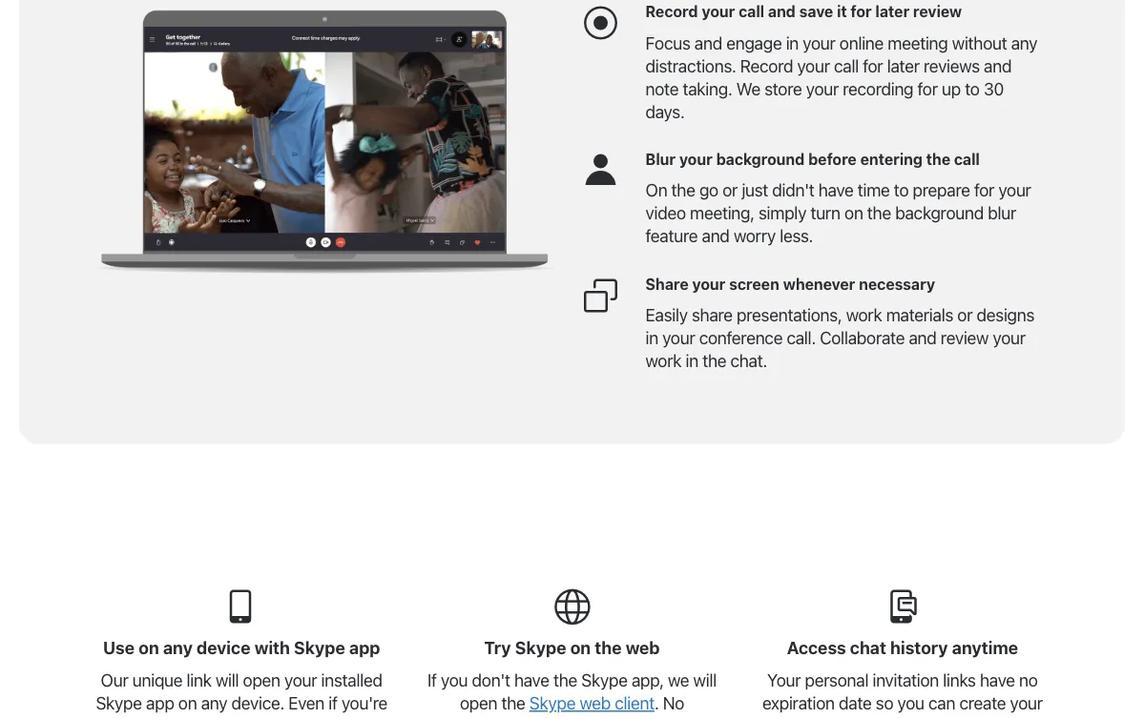 Task type: describe. For each thing, give the bounding box(es) containing it.
store
[[765, 78, 802, 99]]

the inside our unique link will open your installed skype app on any device. even if you're not signed in, you can join the video ca
[[290, 716, 314, 720]]

easily
[[646, 305, 688, 325]]

the down the time
[[867, 203, 891, 223]]

your up share
[[692, 275, 726, 293]]

on
[[646, 180, 667, 201]]

designs
[[977, 305, 1035, 325]]

background inside on the go or just didn't have time to prepare for your video meeting, simply turn on the background blur feature and worry less.
[[895, 203, 984, 223]]

your inside your personal invitation links have no expiration date so you can create your invite in advance.  perfect for planni
[[1010, 693, 1043, 714]]

your inside on the go or just didn't have time to prepare for your video meeting, simply turn on the background blur feature and worry less.
[[999, 180, 1031, 201]]


[[884, 587, 922, 625]]

taking.
[[683, 78, 732, 99]]

will inside our unique link will open your installed skype app on any device. even if you're not signed in, you can join the video ca
[[216, 670, 239, 691]]

your up engage
[[702, 2, 735, 21]]

don't
[[472, 670, 510, 691]]

reviews
[[924, 55, 980, 76]]

just
[[742, 180, 768, 201]]

the up prepare
[[926, 150, 951, 168]]

feature
[[646, 226, 698, 246]]

open inside if you don't have the skype app, we will open the
[[460, 693, 497, 714]]

less.
[[780, 226, 813, 246]]


[[553, 587, 591, 625]]


[[582, 152, 620, 190]]

try skype on the web
[[484, 638, 660, 658]]

expiration
[[762, 693, 835, 714]]

links
[[943, 670, 976, 691]]

whenever
[[783, 275, 855, 293]]

use on any device with skype app
[[103, 638, 380, 658]]

to inside on the go or just didn't have time to prepare for your video meeting, simply turn on the background blur feature and worry less.
[[894, 180, 909, 201]]

unique
[[132, 670, 183, 691]]

turn
[[811, 203, 841, 223]]

chat
[[850, 638, 887, 658]]

join
[[261, 716, 286, 720]]

0 vertical spatial app
[[349, 638, 380, 658]]

the up . no download required. currentl
[[553, 670, 577, 691]]

call inside focus and engage in your online meeting without any distractions. record your call for later reviews and note taking. we store your recording for up to 30 days.
[[834, 55, 859, 76]]

screen
[[729, 275, 780, 293]]

any inside our unique link will open your installed skype app on any device. even if you're not signed in, you can join the video ca
[[201, 693, 227, 714]]

access chat history anytime​
[[787, 638, 1018, 658]]

focus
[[646, 32, 691, 53]]

try
[[484, 638, 511, 658]]

skype up required.
[[529, 693, 576, 714]]

video inside our unique link will open your installed skype app on any device. even if you're not signed in, you can join the video ca
[[318, 716, 359, 720]]

the left go
[[671, 180, 695, 201]]

your
[[767, 670, 801, 691]]

engage
[[726, 32, 782, 53]]

1 vertical spatial any
[[163, 638, 193, 658]]

signed
[[124, 716, 174, 720]]

up
[[942, 78, 961, 99]]

1 vertical spatial in
[[646, 328, 658, 348]]

30
[[984, 78, 1004, 99]]

2 vertical spatial in
[[686, 351, 698, 371]]

even
[[288, 693, 324, 714]]

can inside our unique link will open your installed skype app on any device. even if you're not signed in, you can join the video ca
[[230, 716, 257, 720]]

for right it
[[851, 2, 872, 21]]

didn't
[[772, 180, 815, 201]]

on the go or just didn't have time to prepare for your video meeting, simply turn on the background blur feature and worry less.
[[646, 180, 1031, 246]]

0 horizontal spatial web
[[580, 693, 611, 714]]

the inside easily share presentations, work materials or designs in your conference call. collaborate and review your work in the chat.
[[703, 351, 726, 371]]

worry
[[734, 226, 776, 246]]

your up go
[[679, 150, 713, 168]]

we
[[668, 670, 689, 691]]

open inside our unique link will open your installed skype app on any device. even if you're not signed in, you can join the video ca
[[243, 670, 280, 691]]

. no download required. currentl
[[426, 693, 718, 720]]

skype inside our unique link will open your installed skype app on any device. even if you're not signed in, you can join the video ca
[[96, 693, 142, 714]]

no
[[1019, 670, 1038, 691]]

recording
[[843, 78, 914, 99]]

before
[[808, 150, 857, 168]]

your down easily at top
[[662, 328, 695, 348]]

0 vertical spatial web
[[626, 638, 660, 658]]

blur
[[988, 203, 1016, 223]]

2 horizontal spatial call
[[954, 150, 980, 168]]

chat.
[[731, 351, 767, 371]]

have inside your personal invitation links have no expiration date so you can create your invite in advance.  perfect for planni
[[980, 670, 1015, 691]]

share
[[692, 305, 733, 325]]

if
[[428, 670, 437, 691]]

your personal invitation links have no expiration date so you can create your invite in advance.  perfect for planni
[[759, 670, 1046, 720]]

record inside focus and engage in your online meeting without any distractions. record your call for later reviews and note taking. we store your recording for up to 30 days.
[[740, 55, 793, 76]]

history
[[890, 638, 948, 658]]

without
[[952, 32, 1007, 53]]

0 horizontal spatial work
[[646, 351, 682, 371]]

record your call and save it for later review
[[646, 2, 962, 21]]

not
[[96, 716, 120, 720]]

skype inside if you don't have the skype app, we will open the
[[581, 670, 628, 691]]

distractions.
[[646, 55, 736, 76]]

call.
[[787, 328, 816, 348]]

0 horizontal spatial record
[[646, 2, 698, 21]]

installed
[[321, 670, 382, 691]]

skype up installed on the bottom left of the page
[[294, 638, 345, 658]]

0 horizontal spatial background
[[716, 150, 805, 168]]

in inside focus and engage in your online meeting without any distractions. record your call for later reviews and note taking. we store your recording for up to 30 days.
[[786, 32, 799, 53]]

your down "designs"
[[993, 328, 1026, 348]]

required.
[[541, 716, 607, 720]]

or inside easily share presentations, work materials or designs in your conference call. collaborate and review your work in the chat.
[[958, 305, 973, 325]]

presentations,
[[737, 305, 842, 325]]

and up distractions.
[[695, 32, 722, 53]]

have inside if you don't have the skype app, we will open the
[[514, 670, 549, 691]]

and inside on the go or just didn't have time to prepare for your video meeting, simply turn on the background blur feature and worry less.
[[702, 226, 730, 246]]

in,
[[178, 716, 195, 720]]



Task type: vqa. For each thing, say whether or not it's contained in the screenshot.
browser
no



Task type: locate. For each thing, give the bounding box(es) containing it.
meeting,
[[690, 203, 755, 223]]

1 vertical spatial work
[[646, 351, 682, 371]]

any up "unique"
[[163, 638, 193, 658]]

1 vertical spatial video
[[318, 716, 359, 720]]

later inside focus and engage in your online meeting without any distractions. record your call for later reviews and note taking. we store your recording for up to 30 days.
[[887, 55, 920, 76]]

1 vertical spatial call
[[834, 55, 859, 76]]

device.
[[231, 693, 284, 714]]

your up store
[[797, 55, 830, 76]]

to
[[965, 78, 980, 99], [894, 180, 909, 201]]

can up 'perfect'
[[929, 693, 955, 714]]

the up if you don't have the skype app, we will open the
[[595, 638, 622, 658]]

0 horizontal spatial open
[[243, 670, 280, 691]]

on inside on the go or just didn't have time to prepare for your video meeting, simply turn on the background blur feature and worry less.
[[845, 203, 863, 223]]

web up required.
[[580, 693, 611, 714]]

or left "designs"
[[958, 305, 973, 325]]

for inside your personal invitation links have no expiration date so you can create your invite in advance.  perfect for planni
[[955, 716, 976, 720]]

your up the blur
[[999, 180, 1031, 201]]

1 horizontal spatial you
[[441, 670, 468, 691]]

1 vertical spatial web
[[580, 693, 611, 714]]

0 vertical spatial work
[[846, 305, 882, 325]]

and down meeting,
[[702, 226, 730, 246]]

call up engage
[[739, 2, 765, 21]]

1 horizontal spatial have
[[819, 180, 854, 201]]

open
[[243, 670, 280, 691], [460, 693, 497, 714]]

no
[[663, 693, 684, 714]]

invite in
[[762, 716, 818, 720]]

link
[[187, 670, 212, 691]]

skype web client link
[[529, 693, 655, 714]]

go
[[699, 180, 719, 201]]

and up 30
[[984, 55, 1012, 76]]

review down "designs"
[[941, 328, 989, 348]]

date
[[839, 693, 872, 714]]

in down share
[[686, 351, 698, 371]]


[[582, 276, 620, 315]]

video inside on the go or just didn't have time to prepare for your video meeting, simply turn on the background blur feature and worry less.
[[646, 203, 686, 223]]

call up prepare
[[954, 150, 980, 168]]

have inside on the go or just didn't have time to prepare for your video meeting, simply turn on the background blur feature and worry less.
[[819, 180, 854, 201]]

for up the blur
[[974, 180, 995, 201]]

web up app,
[[626, 638, 660, 658]]

1 vertical spatial to
[[894, 180, 909, 201]]

the left chat.
[[703, 351, 726, 371]]

on up in,
[[178, 693, 197, 714]]

days.
[[646, 101, 685, 121]]

background down prepare
[[895, 203, 984, 223]]

0 horizontal spatial in
[[646, 328, 658, 348]]

record up focus
[[646, 2, 698, 21]]

your right store
[[806, 78, 839, 99]]

your down "save"
[[803, 32, 836, 53]]

0 horizontal spatial or
[[723, 180, 738, 201]]

the
[[926, 150, 951, 168], [671, 180, 695, 201], [867, 203, 891, 223], [703, 351, 726, 371], [595, 638, 622, 658], [553, 670, 577, 691], [501, 693, 525, 714], [290, 716, 314, 720]]

will right we
[[693, 670, 717, 691]]

our
[[101, 670, 128, 691]]

1 vertical spatial later
[[887, 55, 920, 76]]

your down no
[[1010, 693, 1043, 714]]

necessary
[[859, 275, 935, 293]]

record down engage
[[740, 55, 793, 76]]

web
[[626, 638, 660, 658], [580, 693, 611, 714]]

0 vertical spatial review
[[913, 2, 962, 21]]

1 vertical spatial record
[[740, 55, 793, 76]]

on down 
[[570, 638, 591, 658]]

1 horizontal spatial work
[[846, 305, 882, 325]]

in down easily at top
[[646, 328, 658, 348]]

use
[[103, 638, 135, 658]]

can inside your personal invitation links have no expiration date so you can create your invite in advance.  perfect for planni
[[929, 693, 955, 714]]

1 horizontal spatial record
[[740, 55, 793, 76]]

1 vertical spatial you
[[898, 693, 925, 714]]

open down don't
[[460, 693, 497, 714]]

materials
[[886, 305, 953, 325]]

2 horizontal spatial any
[[1011, 32, 1038, 53]]

any
[[1011, 32, 1038, 53], [163, 638, 193, 658], [201, 693, 227, 714]]

review up meeting
[[913, 2, 962, 21]]

you inside our unique link will open your installed skype app on any device. even if you're not signed in, you can join the video ca
[[199, 716, 226, 720]]

and down materials
[[909, 328, 937, 348]]

online
[[840, 32, 884, 53]]

it
[[837, 2, 847, 21]]

later
[[876, 2, 910, 21], [887, 55, 920, 76]]

0 horizontal spatial have
[[514, 670, 549, 691]]

access
[[787, 638, 846, 658]]

blur your background before entering the call
[[646, 150, 980, 168]]

later up meeting
[[876, 2, 910, 21]]

will
[[216, 670, 239, 691], [693, 670, 717, 691]]

we
[[736, 78, 761, 99]]

0 horizontal spatial to
[[894, 180, 909, 201]]

have
[[819, 180, 854, 201], [514, 670, 549, 691], [980, 670, 1015, 691]]

and inside easily share presentations, work materials or designs in your conference call. collaborate and review your work in the chat.
[[909, 328, 937, 348]]

simply
[[759, 203, 807, 223]]

2 vertical spatial you
[[199, 716, 226, 720]]

for
[[851, 2, 872, 21], [863, 55, 883, 76], [918, 78, 938, 99], [974, 180, 995, 201], [955, 716, 976, 720]]

1 vertical spatial review
[[941, 328, 989, 348]]

0 horizontal spatial call
[[739, 2, 765, 21]]

focus and engage in your online meeting without any distractions. record your call for later reviews and note taking. we store your recording for up to 30 days.
[[646, 32, 1038, 121]]

0 vertical spatial open
[[243, 670, 280, 691]]

with
[[254, 638, 290, 658]]

can
[[929, 693, 955, 714], [230, 716, 257, 720]]

have up create
[[980, 670, 1015, 691]]

to right up
[[965, 78, 980, 99]]

video up feature at the right top of page
[[646, 203, 686, 223]]

any down link
[[201, 693, 227, 714]]

for left up
[[918, 78, 938, 99]]

1 vertical spatial can
[[230, 716, 257, 720]]

any right without
[[1011, 32, 1038, 53]]

0 vertical spatial video
[[646, 203, 686, 223]]

1 horizontal spatial background
[[895, 203, 984, 223]]

0 horizontal spatial app
[[146, 693, 174, 714]]

open up device.
[[243, 670, 280, 691]]

video
[[646, 203, 686, 223], [318, 716, 359, 720]]

later down meeting
[[887, 55, 920, 76]]

easily share presentations, work materials or designs in your conference call. collaborate and review your work in the chat.
[[646, 305, 1035, 371]]

time
[[858, 180, 890, 201]]

and
[[768, 2, 796, 21], [695, 32, 722, 53], [984, 55, 1012, 76], [702, 226, 730, 246], [909, 328, 937, 348]]

review
[[913, 2, 962, 21], [941, 328, 989, 348]]

your
[[702, 2, 735, 21], [803, 32, 836, 53], [797, 55, 830, 76], [806, 78, 839, 99], [679, 150, 713, 168], [999, 180, 1031, 201], [692, 275, 726, 293], [662, 328, 695, 348], [993, 328, 1026, 348], [284, 670, 317, 691], [1010, 693, 1043, 714]]

will right link
[[216, 670, 239, 691]]

note
[[646, 78, 679, 99]]

background up just
[[716, 150, 805, 168]]

app up installed on the bottom left of the page
[[349, 638, 380, 658]]

work down easily at top
[[646, 351, 682, 371]]

save
[[799, 2, 833, 21]]

on right the turn
[[845, 203, 863, 223]]

1 horizontal spatial call
[[834, 55, 859, 76]]

skype up not
[[96, 693, 142, 714]]

perfect
[[898, 716, 951, 720]]

have right don't
[[514, 670, 549, 691]]

skype right try
[[515, 638, 566, 658]]

0 vertical spatial record
[[646, 2, 698, 21]]

any inside focus and engage in your online meeting without any distractions. record your call for later reviews and note taking. we store your recording for up to 30 days.
[[1011, 32, 1038, 53]]

you're
[[342, 693, 387, 714]]

call down the online
[[834, 55, 859, 76]]

the down even at left bottom
[[290, 716, 314, 720]]

2 horizontal spatial in
[[786, 32, 799, 53]]

so
[[876, 693, 894, 714]]

on inside our unique link will open your installed skype app on any device. even if you're not signed in, you can join the video ca
[[178, 693, 197, 714]]

your inside our unique link will open your installed skype app on any device. even if you're not signed in, you can join the video ca
[[284, 670, 317, 691]]

1 vertical spatial app
[[146, 693, 174, 714]]

create
[[960, 693, 1006, 714]]

skype up skype web client on the bottom of page
[[581, 670, 628, 691]]

our unique link will open your installed skype app on any device. even if you're not signed in, you can join the video ca
[[96, 670, 388, 720]]

0 horizontal spatial video
[[318, 716, 359, 720]]

meeting
[[888, 32, 948, 53]]

the up the download
[[501, 693, 525, 714]]

0 vertical spatial background
[[716, 150, 805, 168]]

or inside on the go or just didn't have time to prepare for your video meeting, simply turn on the background blur feature and worry less.
[[723, 180, 738, 201]]

1 horizontal spatial will
[[693, 670, 717, 691]]

0 vertical spatial in
[[786, 32, 799, 53]]

if
[[329, 693, 338, 714]]

2 horizontal spatial have
[[980, 670, 1015, 691]]

1 will from the left
[[216, 670, 239, 691]]

1 horizontal spatial any
[[201, 693, 227, 714]]

1 horizontal spatial or
[[958, 305, 973, 325]]

1 horizontal spatial web
[[626, 638, 660, 658]]

you inside your personal invitation links have no expiration date so you can create your invite in advance.  perfect for planni
[[898, 693, 925, 714]]

2 will from the left
[[693, 670, 717, 691]]

0 vertical spatial later
[[876, 2, 910, 21]]

2 vertical spatial any
[[201, 693, 227, 714]]

2 horizontal spatial you
[[898, 693, 925, 714]]

video down if
[[318, 716, 359, 720]]

client
[[615, 693, 655, 714]]

1 horizontal spatial to
[[965, 78, 980, 99]]

work up collaborate
[[846, 305, 882, 325]]

personal
[[805, 670, 869, 691]]

download
[[465, 716, 537, 720]]

1 vertical spatial background
[[895, 203, 984, 223]]


[[223, 587, 261, 625]]

1 horizontal spatial can
[[929, 693, 955, 714]]

on right use
[[139, 638, 159, 658]]

.
[[655, 693, 659, 714]]

0 horizontal spatial you
[[199, 716, 226, 720]]

1 horizontal spatial open
[[460, 693, 497, 714]]

conference
[[699, 328, 783, 348]]

1 vertical spatial or
[[958, 305, 973, 325]]

can down device.
[[230, 716, 257, 720]]

0 vertical spatial to
[[965, 78, 980, 99]]

device
[[197, 638, 250, 658]]

0 horizontal spatial can
[[230, 716, 257, 720]]

share your screen whenever necessary
[[646, 275, 935, 293]]

entering
[[861, 150, 923, 168]]

0 vertical spatial or
[[723, 180, 738, 201]]

2 vertical spatial call
[[954, 150, 980, 168]]

blur
[[646, 150, 676, 168]]

have up the turn
[[819, 180, 854, 201]]

your up even at left bottom
[[284, 670, 317, 691]]

or right go
[[723, 180, 738, 201]]

1 horizontal spatial app
[[349, 638, 380, 658]]

review inside easily share presentations, work materials or designs in your conference call. collaborate and review your work in the chat.
[[941, 328, 989, 348]]

app up signed
[[146, 693, 174, 714]]

prepare
[[913, 180, 970, 201]]

app inside our unique link will open your installed skype app on any device. even if you're not signed in, you can join the video ca
[[146, 693, 174, 714]]

0 vertical spatial you
[[441, 670, 468, 691]]

collaborate
[[820, 328, 905, 348]]

if you don't have the skype app, we will open the
[[428, 670, 717, 714]]

1 horizontal spatial video
[[646, 203, 686, 223]]

app,
[[632, 670, 664, 691]]

will inside if you don't have the skype app, we will open the
[[693, 670, 717, 691]]

to inside focus and engage in your online meeting without any distractions. record your call for later reviews and note taking. we store your recording for up to 30 days.
[[965, 78, 980, 99]]

meeting on desktop device image
[[86, 10, 563, 273]]

on
[[845, 203, 863, 223], [139, 638, 159, 658], [570, 638, 591, 658], [178, 693, 197, 714]]

0 horizontal spatial will
[[216, 670, 239, 691]]

1 horizontal spatial in
[[686, 351, 698, 371]]

and left "save"
[[768, 2, 796, 21]]

to right the time
[[894, 180, 909, 201]]

you inside if you don't have the skype app, we will open the
[[441, 670, 468, 691]]

record
[[646, 2, 698, 21], [740, 55, 793, 76]]

0 vertical spatial any
[[1011, 32, 1038, 53]]

in down record your call and save it for later review
[[786, 32, 799, 53]]

you right if
[[441, 670, 468, 691]]

you right in,
[[199, 716, 226, 720]]

for inside on the go or just didn't have time to prepare for your video meeting, simply turn on the background blur feature and worry less.
[[974, 180, 995, 201]]

in
[[786, 32, 799, 53], [646, 328, 658, 348], [686, 351, 698, 371]]


[[582, 4, 620, 42]]

0 vertical spatial can
[[929, 693, 955, 714]]

0 horizontal spatial any
[[163, 638, 193, 658]]

0 vertical spatial call
[[739, 2, 765, 21]]

1 vertical spatial open
[[460, 693, 497, 714]]

share
[[646, 275, 689, 293]]

for down create
[[955, 716, 976, 720]]

you up 'perfect'
[[898, 693, 925, 714]]

for up recording on the right top
[[863, 55, 883, 76]]

invitation
[[873, 670, 939, 691]]



